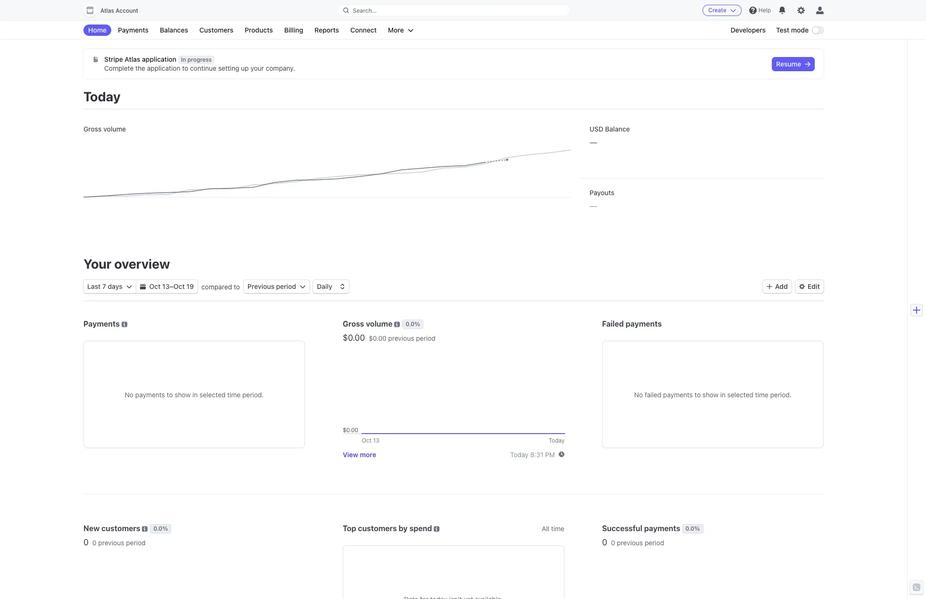 Task type: locate. For each thing, give the bounding box(es) containing it.
previous
[[248, 283, 275, 291]]

1 horizontal spatial show
[[703, 391, 719, 399]]

overview
[[114, 256, 170, 272]]

svg image inside resume link
[[805, 61, 811, 67]]

previous down new customers
[[98, 539, 124, 547]]

0 horizontal spatial atlas
[[100, 7, 114, 14]]

atlas up the
[[125, 55, 140, 63]]

previous for customers
[[98, 539, 124, 547]]

search…
[[353, 7, 377, 14]]

1 horizontal spatial no
[[635, 391, 643, 399]]

1 vertical spatial —
[[590, 201, 598, 211]]

2 no from the left
[[635, 391, 643, 399]]

oct 13 – oct 19
[[149, 283, 194, 291]]

1 horizontal spatial oct
[[174, 283, 185, 291]]

time
[[551, 525, 565, 533]]

payments for successful payments
[[645, 525, 681, 533]]

today for today 8:31 pm
[[511, 451, 529, 459]]

reports link
[[310, 25, 344, 36]]

previous for payments
[[617, 539, 643, 547]]

1 horizontal spatial svg image
[[300, 284, 306, 290]]

payments down account
[[118, 26, 149, 34]]

resume link
[[773, 58, 815, 71]]

customers right new on the left
[[102, 525, 140, 533]]

volume
[[103, 125, 126, 133], [366, 320, 393, 328]]

1 horizontal spatial 0 0 previous period
[[602, 538, 665, 548]]

previous inside the $0.00 $0.00 previous period
[[388, 335, 414, 343]]

0 horizontal spatial gross
[[84, 125, 102, 133]]

1 no from the left
[[125, 391, 134, 399]]

home
[[88, 26, 107, 34]]

view
[[343, 451, 358, 459]]

0.0%
[[406, 321, 420, 328], [154, 526, 168, 533], [686, 526, 700, 533]]

0 0 previous period for customers
[[84, 538, 146, 548]]

toolbar
[[763, 280, 824, 293]]

svg image right previous period
[[300, 284, 306, 290]]

0 horizontal spatial oct
[[149, 283, 161, 291]]

svg image
[[93, 57, 99, 62], [300, 284, 306, 290]]

atlas inside atlas account button
[[100, 7, 114, 14]]

— down usd
[[590, 137, 598, 148]]

1 horizontal spatial customers
[[358, 525, 397, 533]]

period for new customers
[[126, 539, 146, 547]]

0 vertical spatial payments
[[118, 26, 149, 34]]

payouts
[[590, 189, 615, 197]]

top
[[343, 525, 356, 533]]

help
[[759, 7, 771, 14]]

13
[[162, 283, 170, 291]]

today down complete
[[84, 89, 121, 104]]

1 customers from the left
[[102, 525, 140, 533]]

period
[[276, 283, 296, 291], [416, 335, 436, 343], [126, 539, 146, 547], [645, 539, 665, 547]]

more
[[360, 451, 376, 459]]

previous for volume
[[388, 335, 414, 343]]

$0.00
[[343, 333, 365, 343], [369, 335, 387, 343]]

0 vertical spatial application
[[142, 55, 176, 63]]

1 — from the top
[[590, 137, 598, 148]]

Search… text field
[[338, 4, 570, 16]]

info image right 'spend'
[[434, 527, 440, 532]]

atlas left account
[[100, 7, 114, 14]]

no for payments
[[125, 391, 134, 399]]

svg image left stripe
[[93, 57, 99, 62]]

last 7 days button
[[84, 280, 136, 293]]

0 horizontal spatial today
[[84, 89, 121, 104]]

gross volume
[[84, 125, 126, 133], [343, 320, 393, 328]]

0 horizontal spatial 0.0%
[[154, 526, 168, 533]]

1 horizontal spatial previous
[[388, 335, 414, 343]]

no for failed payments
[[635, 391, 643, 399]]

2 horizontal spatial previous
[[617, 539, 643, 547]]

0 horizontal spatial volume
[[103, 125, 126, 133]]

previous down successful
[[617, 539, 643, 547]]

balances link
[[155, 25, 193, 36]]

1 horizontal spatial in
[[721, 391, 726, 399]]

payments
[[118, 26, 149, 34], [84, 320, 120, 328]]

1 vertical spatial gross volume
[[343, 320, 393, 328]]

compared to
[[201, 283, 240, 291]]

0 vertical spatial —
[[590, 137, 598, 148]]

0 horizontal spatial svg image
[[93, 57, 99, 62]]

your overview
[[84, 256, 170, 272]]

1 horizontal spatial today
[[511, 451, 529, 459]]

0 0 previous period down successful payments
[[602, 538, 665, 548]]

today for today
[[84, 89, 121, 104]]

svg image inside last 7 days popup button
[[126, 284, 132, 290]]

0 horizontal spatial customers
[[102, 525, 140, 533]]

— inside the payouts —
[[590, 201, 598, 211]]

stripe atlas application in progress complete the application to continue setting up your company.
[[104, 55, 295, 72]]

info image for top customers by spend
[[434, 527, 440, 532]]

no
[[125, 391, 134, 399], [635, 391, 643, 399]]

payments down 7
[[84, 320, 120, 328]]

payments
[[626, 320, 662, 328], [135, 391, 165, 399], [664, 391, 693, 399], [645, 525, 681, 533]]

1 vertical spatial gross
[[343, 320, 364, 328]]

gross
[[84, 125, 102, 133], [343, 320, 364, 328]]

1 horizontal spatial selected
[[728, 391, 754, 399]]

help button
[[746, 3, 775, 18]]

0 horizontal spatial svg image
[[126, 284, 132, 290]]

—
[[590, 137, 598, 148], [590, 201, 598, 211]]

1 horizontal spatial svg image
[[140, 284, 146, 290]]

today
[[84, 89, 121, 104], [511, 451, 529, 459]]

info image down days
[[122, 322, 127, 328]]

0 horizontal spatial 0 0 previous period
[[84, 538, 146, 548]]

0 horizontal spatial no
[[125, 391, 134, 399]]

1 oct from the left
[[149, 283, 161, 291]]

all
[[542, 525, 550, 533]]

selected
[[200, 391, 226, 399], [728, 391, 754, 399]]

toolbar containing add
[[763, 280, 824, 293]]

— down payouts
[[590, 201, 598, 211]]

test mode
[[777, 26, 809, 34]]

atlas account
[[100, 7, 138, 14]]

1 horizontal spatial $0.00
[[369, 335, 387, 343]]

info image for payments
[[122, 322, 127, 328]]

0 horizontal spatial previous
[[98, 539, 124, 547]]

1 vertical spatial today
[[511, 451, 529, 459]]

0
[[84, 538, 89, 548], [602, 538, 608, 548], [92, 539, 97, 547], [611, 539, 615, 547]]

0 vertical spatial svg image
[[93, 57, 99, 62]]

0 vertical spatial today
[[84, 89, 121, 104]]

info image
[[122, 322, 127, 328], [142, 527, 148, 532], [434, 527, 440, 532]]

developers
[[731, 26, 766, 34]]

0 horizontal spatial in
[[192, 391, 198, 399]]

add button
[[763, 280, 792, 293]]

$0.00 inside the $0.00 $0.00 previous period
[[369, 335, 387, 343]]

application right the
[[147, 64, 180, 72]]

0 vertical spatial gross
[[84, 125, 102, 133]]

1 horizontal spatial info image
[[142, 527, 148, 532]]

the
[[135, 64, 145, 72]]

0 0 previous period
[[84, 538, 146, 548], [602, 538, 665, 548]]

— inside the 'usd balance —'
[[590, 137, 598, 148]]

2 horizontal spatial svg image
[[805, 61, 811, 67]]

1 horizontal spatial 0.0%
[[406, 321, 420, 328]]

billing
[[284, 26, 303, 34]]

customers left by at the bottom left
[[358, 525, 397, 533]]

customers for new
[[102, 525, 140, 533]]

edit button
[[796, 280, 824, 293]]

svg image right days
[[126, 284, 132, 290]]

1 vertical spatial payments
[[84, 320, 120, 328]]

info image right new customers
[[142, 527, 148, 532]]

1 vertical spatial atlas
[[125, 55, 140, 63]]

create button
[[703, 5, 742, 16]]

figure
[[84, 151, 571, 198], [84, 151, 571, 198]]

notifications image
[[779, 7, 786, 14]]

2 horizontal spatial 0.0%
[[686, 526, 700, 533]]

1 horizontal spatial time period.
[[756, 391, 792, 399]]

0 vertical spatial atlas
[[100, 7, 114, 14]]

2 — from the top
[[590, 201, 598, 211]]

previous down info image
[[388, 335, 414, 343]]

period inside the $0.00 $0.00 previous period
[[416, 335, 436, 343]]

payments for failed payments
[[626, 320, 662, 328]]

oct left 13
[[149, 283, 161, 291]]

oct left 19
[[174, 283, 185, 291]]

svg image right resume
[[805, 61, 811, 67]]

svg image down overview on the left of the page
[[140, 284, 146, 290]]

0 horizontal spatial show
[[175, 391, 191, 399]]

1 selected from the left
[[200, 391, 226, 399]]

in
[[192, 391, 198, 399], [721, 391, 726, 399]]

payments link
[[113, 25, 153, 36]]

oct
[[149, 283, 161, 291], [174, 283, 185, 291]]

0 vertical spatial gross volume
[[84, 125, 126, 133]]

2 in from the left
[[721, 391, 726, 399]]

1 horizontal spatial atlas
[[125, 55, 140, 63]]

2 0 0 previous period from the left
[[602, 538, 665, 548]]

0 horizontal spatial selected
[[200, 391, 226, 399]]

1 horizontal spatial gross
[[343, 320, 364, 328]]

last
[[87, 283, 101, 291]]

2 horizontal spatial info image
[[434, 527, 440, 532]]

customers for top
[[358, 525, 397, 533]]

svg image
[[805, 61, 811, 67], [126, 284, 132, 290], [140, 284, 146, 290]]

info image for new customers
[[142, 527, 148, 532]]

0 horizontal spatial time period.
[[227, 391, 264, 399]]

application up the
[[142, 55, 176, 63]]

7
[[102, 283, 106, 291]]

to
[[182, 64, 188, 72], [234, 283, 240, 291], [167, 391, 173, 399], [695, 391, 701, 399]]

setting
[[218, 64, 239, 72]]

application
[[142, 55, 176, 63], [147, 64, 180, 72]]

spend
[[410, 525, 432, 533]]

1 0 0 previous period from the left
[[84, 538, 146, 548]]

1 vertical spatial svg image
[[300, 284, 306, 290]]

by
[[399, 525, 408, 533]]

compared
[[201, 283, 232, 291]]

0 0 previous period down new customers
[[84, 538, 146, 548]]

view more link
[[343, 451, 376, 459]]

today left 8:31
[[511, 451, 529, 459]]

2 customers from the left
[[358, 525, 397, 533]]

1 vertical spatial volume
[[366, 320, 393, 328]]

0 horizontal spatial info image
[[122, 322, 127, 328]]



Task type: vqa. For each thing, say whether or not it's contained in the screenshot.
the bottom —
yes



Task type: describe. For each thing, give the bounding box(es) containing it.
0.0% for $0.00
[[406, 321, 420, 328]]

payments inside payments 'link'
[[118, 26, 149, 34]]

1 horizontal spatial volume
[[366, 320, 393, 328]]

1 in from the left
[[192, 391, 198, 399]]

successful
[[602, 525, 643, 533]]

products link
[[240, 25, 278, 36]]

info image
[[395, 322, 400, 328]]

8:31
[[531, 451, 544, 459]]

products
[[245, 26, 273, 34]]

account
[[116, 7, 138, 14]]

no failed payments to show in selected time period.
[[635, 391, 792, 399]]

2 selected from the left
[[728, 391, 754, 399]]

your
[[84, 256, 112, 272]]

to inside stripe atlas application in progress complete the application to continue setting up your company.
[[182, 64, 188, 72]]

developers link
[[726, 25, 771, 36]]

new
[[84, 525, 100, 533]]

failed
[[602, 320, 624, 328]]

period for successful payments
[[645, 539, 665, 547]]

0 0 previous period for payments
[[602, 538, 665, 548]]

failed payments
[[602, 320, 662, 328]]

more
[[388, 26, 404, 34]]

2 time period. from the left
[[756, 391, 792, 399]]

Search… search field
[[338, 4, 570, 16]]

customers link
[[195, 25, 238, 36]]

successful payments
[[602, 525, 681, 533]]

top customers by spend
[[343, 525, 432, 533]]

up
[[241, 64, 249, 72]]

balance
[[606, 125, 630, 133]]

continue
[[190, 64, 217, 72]]

test
[[777, 26, 790, 34]]

svg image for resume
[[805, 61, 811, 67]]

create
[[709, 7, 727, 14]]

mode
[[792, 26, 809, 34]]

payments for no payments to show in selected time period.
[[135, 391, 165, 399]]

period for gross volume
[[416, 335, 436, 343]]

progress
[[188, 56, 212, 63]]

balances
[[160, 26, 188, 34]]

resume
[[777, 60, 802, 68]]

atlas inside stripe atlas application in progress complete the application to continue setting up your company.
[[125, 55, 140, 63]]

more button
[[384, 25, 418, 36]]

1 show from the left
[[175, 391, 191, 399]]

svg image inside previous period popup button
[[300, 284, 306, 290]]

0 horizontal spatial gross volume
[[84, 125, 126, 133]]

home link
[[84, 25, 111, 36]]

your
[[251, 64, 264, 72]]

usd
[[590, 125, 604, 133]]

billing link
[[280, 25, 308, 36]]

last 7 days
[[87, 283, 123, 291]]

complete
[[104, 64, 134, 72]]

svg image for last 7 days
[[126, 284, 132, 290]]

add
[[776, 283, 788, 291]]

edit
[[808, 283, 820, 291]]

today 8:31 pm
[[511, 451, 555, 459]]

–
[[170, 283, 174, 291]]

2 show from the left
[[703, 391, 719, 399]]

0.0% for 0
[[154, 526, 168, 533]]

0 vertical spatial volume
[[103, 125, 126, 133]]

previous period button
[[244, 280, 310, 293]]

failed
[[645, 391, 662, 399]]

1 time period. from the left
[[227, 391, 264, 399]]

payouts —
[[590, 189, 615, 211]]

no payments to show in selected time period.
[[125, 391, 264, 399]]

19
[[187, 283, 194, 291]]

period inside popup button
[[276, 283, 296, 291]]

company.
[[266, 64, 295, 72]]

atlas account button
[[84, 4, 148, 17]]

reports
[[315, 26, 339, 34]]

2 oct from the left
[[174, 283, 185, 291]]

1 vertical spatial application
[[147, 64, 180, 72]]

connect link
[[346, 25, 382, 36]]

usd balance —
[[590, 125, 630, 148]]

connect
[[351, 26, 377, 34]]

in
[[181, 56, 186, 63]]

view more
[[343, 451, 376, 459]]

$0.00 $0.00 previous period
[[343, 333, 436, 343]]

0 horizontal spatial $0.00
[[343, 333, 365, 343]]

1 horizontal spatial gross volume
[[343, 320, 393, 328]]

previous period
[[248, 283, 296, 291]]

customers
[[200, 26, 234, 34]]

all time
[[542, 525, 565, 533]]

stripe
[[104, 55, 123, 63]]

pm
[[545, 451, 555, 459]]

new customers
[[84, 525, 140, 533]]

days
[[108, 283, 123, 291]]



